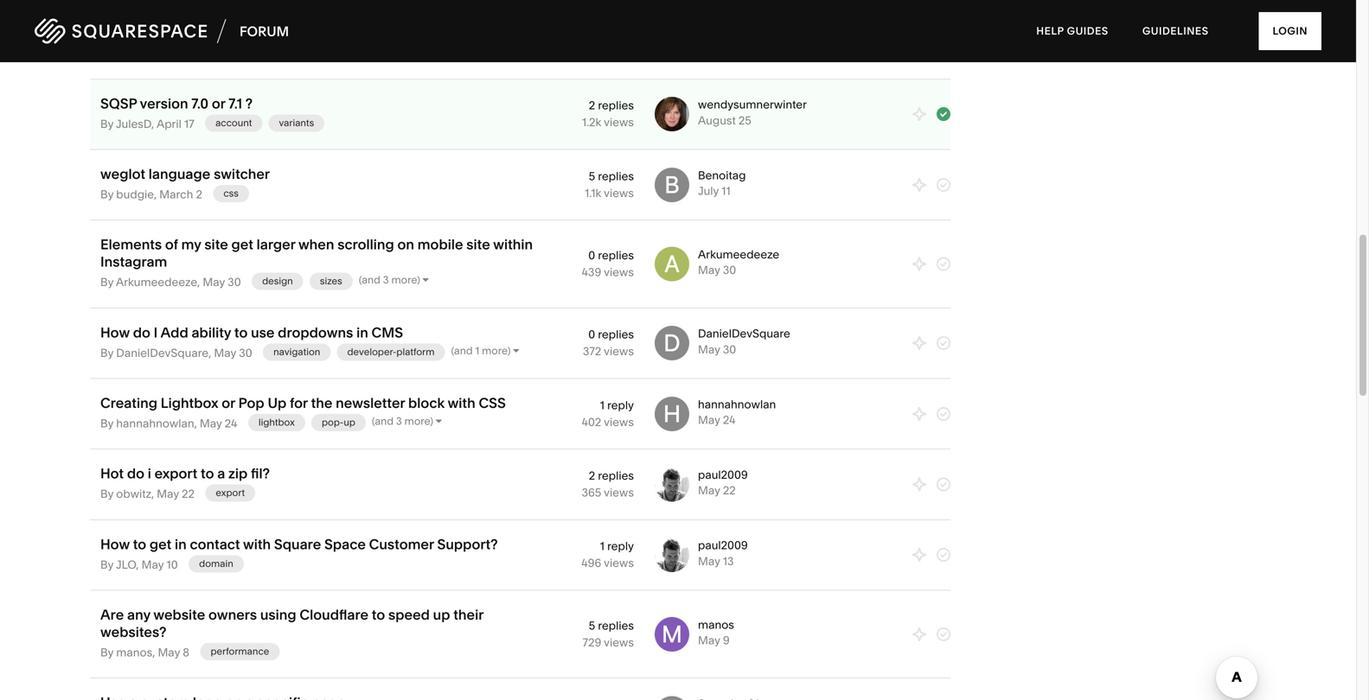 Task type: locate. For each thing, give the bounding box(es) containing it.
paul2009 link up may 22 link
[[698, 468, 748, 482]]

1 paul2009 image from the top
[[655, 468, 690, 502]]

manos
[[698, 618, 734, 632], [116, 646, 152, 660]]

1 vertical spatial hannahnowlan
[[116, 417, 194, 431]]

1 horizontal spatial get
[[231, 236, 253, 253]]

may inside danieldevsquare may 30
[[698, 343, 720, 357]]

export right i
[[155, 466, 197, 482]]

arkumeedeeze
[[698, 248, 780, 262], [116, 276, 197, 289]]

7.1
[[229, 95, 242, 112]]

5 replies 729 views
[[583, 619, 634, 650]]

domain link
[[189, 556, 244, 573]]

views inside 0 replies 439 views
[[604, 266, 634, 279]]

2 views from the top
[[604, 186, 634, 200]]

views inside 5 replies 729 views
[[604, 636, 634, 650]]

guidelines
[[1143, 25, 1209, 37]]

may right hannahnowlan icon
[[698, 414, 720, 427]]

how left the i
[[100, 324, 130, 341]]

may 30 link right arkumeedeeze icon
[[698, 264, 736, 277]]

17
[[184, 117, 194, 131]]

benoitag
[[698, 169, 746, 182]]

1 5 from the top
[[589, 169, 595, 183]]

arkumeedeeze link
[[698, 248, 780, 262], [116, 276, 197, 289]]

may down lightbox
[[200, 417, 222, 431]]

2 5 from the top
[[589, 619, 595, 633]]

2 paul2009 link from the top
[[698, 539, 748, 553]]

by down instagram
[[100, 276, 113, 289]]

do left the i
[[133, 324, 150, 341]]

hannahnowlan down creating
[[116, 417, 194, 431]]

cms
[[372, 324, 403, 341]]

arkumeedeeze link down instagram
[[116, 276, 197, 289]]

login
[[1273, 25, 1308, 37]]

by up creating
[[100, 346, 113, 360]]

0 vertical spatial 2
[[589, 99, 595, 113]]

may 13 link
[[698, 555, 734, 569]]

3 by from the top
[[100, 276, 113, 289]]

6 by from the top
[[100, 488, 113, 501]]

1 horizontal spatial danieldevsquare link
[[698, 327, 791, 341]]

css
[[224, 188, 239, 199]]

0 vertical spatial how
[[100, 324, 130, 341]]

danieldevsquare down the arkumeedeeze may 30
[[698, 327, 791, 341]]

1.2k
[[582, 116, 602, 129]]

1 inside 1 reply 402 views
[[600, 399, 605, 413]]

views inside the 1 reply 496 views
[[604, 557, 634, 571]]

1 vertical spatial manos link
[[116, 646, 152, 660]]

0 horizontal spatial arkumeedeeze link
[[116, 276, 197, 289]]

1 vertical spatial export
[[216, 488, 245, 499]]

1 by from the top
[[100, 117, 113, 131]]

how
[[100, 324, 130, 341], [100, 536, 130, 553]]

3 views from the top
[[604, 266, 634, 279]]

1 horizontal spatial 22
[[723, 484, 736, 498]]

22 inside the paul2009 may 22
[[723, 484, 736, 498]]

0 vertical spatial 5
[[589, 169, 595, 183]]

caret down image down mobile
[[423, 275, 429, 285]]

0 vertical spatial 0
[[589, 249, 595, 263]]

with
[[448, 395, 476, 412], [243, 536, 271, 553]]

1 vertical spatial how
[[100, 536, 130, 553]]

1 horizontal spatial arkumeedeeze
[[698, 248, 780, 262]]

paul2009 image for hot do i export to a zip fil?
[[655, 468, 690, 502]]

1 horizontal spatial 3
[[396, 415, 402, 428]]

replies up 439
[[598, 249, 634, 263]]

wendysumnerwinter link
[[698, 98, 807, 112]]

1 vertical spatial 3
[[396, 415, 402, 428]]

0 horizontal spatial hannahnowlan link
[[116, 417, 194, 431]]

hot do i export to a zip fil?
[[100, 466, 270, 482]]

0 vertical spatial 3
[[383, 274, 389, 287]]

0 inside 0 replies 439 views
[[589, 249, 595, 263]]

0 vertical spatial hannahnowlan
[[698, 398, 776, 412]]

1 vertical spatial 0
[[589, 328, 595, 342]]

google tag manager and fb pixel not loading on checkout page
[[100, 24, 520, 41]]

8 by from the top
[[100, 646, 113, 660]]

1 vertical spatial do
[[127, 466, 144, 482]]

solved image
[[937, 107, 951, 121]]

0 horizontal spatial site
[[204, 236, 228, 253]]

replies up 1.2k
[[598, 99, 634, 113]]

do for i
[[133, 324, 150, 341]]

(and for cms
[[451, 345, 473, 357]]

8 views from the top
[[604, 636, 634, 650]]

to left speed
[[372, 607, 385, 624]]

replies inside 5 replies 1.1k views
[[598, 169, 634, 183]]

with left square
[[243, 536, 271, 553]]

on left mobile
[[398, 236, 414, 253]]

22 up the paul2009 may 13 on the right of the page
[[723, 484, 736, 498]]

in up developer-
[[357, 324, 368, 341]]

, down the websites?
[[152, 646, 155, 660]]

8
[[183, 646, 189, 660]]

1 vertical spatial more)
[[482, 345, 511, 357]]

5 up 1.1k
[[589, 169, 595, 183]]

fb
[[269, 24, 286, 41]]

hannahnowlan link up may 24 link
[[698, 398, 776, 412]]

or left 7.1
[[212, 95, 225, 112]]

by for how do i add ability to use dropdowns in cms
[[100, 346, 113, 360]]

1 horizontal spatial 24
[[723, 414, 736, 427]]

reply for how to get in contact with square space customer support?
[[607, 540, 634, 554]]

1 vertical spatial caret down image
[[513, 346, 519, 356]]

not
[[324, 24, 346, 41]]

, down ability at the top left of page
[[209, 346, 211, 360]]

1 vertical spatial danieldevsquare
[[116, 346, 209, 360]]

30 right danieldevsquare "image"
[[723, 343, 736, 357]]

march
[[159, 188, 193, 202]]

to
[[234, 324, 248, 341], [201, 466, 214, 482], [133, 536, 146, 553], [372, 607, 385, 624]]

0 vertical spatial paul2009 image
[[655, 468, 690, 502]]

0 vertical spatial on
[[402, 24, 419, 41]]

paul2009 link
[[698, 468, 748, 482], [698, 539, 748, 553]]

0 vertical spatial paul2009
[[698, 468, 748, 482]]

, down my
[[197, 276, 200, 289]]

variants link
[[269, 114, 325, 132]]

may up ability at the top left of page
[[203, 276, 225, 289]]

7 by from the top
[[100, 558, 113, 572]]

365
[[582, 486, 602, 500]]

22 down hot do i export to a zip fil?
[[182, 488, 195, 501]]

0 horizontal spatial manos link
[[116, 646, 152, 660]]

creating
[[100, 395, 157, 412]]

30 down how do i add ability to use dropdowns in cms link
[[239, 346, 252, 360]]

1 horizontal spatial caret down image
[[513, 346, 519, 356]]

by down hot at left bottom
[[100, 488, 113, 501]]

may 30 link right danieldevsquare "image"
[[698, 343, 736, 357]]

paul2009 image
[[655, 468, 690, 502], [655, 538, 690, 573]]

replies inside 2 replies 1.2k views
[[598, 99, 634, 113]]

may left 9
[[698, 634, 720, 648]]

(and for mobile
[[359, 274, 381, 287]]

1 horizontal spatial export
[[216, 488, 245, 499]]

views for space
[[604, 557, 634, 571]]

2 paul2009 from the top
[[698, 539, 748, 553]]

1 horizontal spatial danieldevsquare
[[698, 327, 791, 341]]

0 vertical spatial hannahnowlan link
[[698, 398, 776, 412]]

do left i
[[127, 466, 144, 482]]

may 30 link for how do i add ability to use dropdowns in cms
[[698, 343, 736, 357]]

paul2009 link for hot do i export to a zip fil?
[[698, 468, 748, 482]]

manos link down the websites?
[[116, 646, 152, 660]]

6 replies from the top
[[598, 619, 634, 633]]

0 horizontal spatial danieldevsquare
[[116, 346, 209, 360]]

(and 1 more)
[[451, 345, 513, 357]]

0 vertical spatial may 30 link
[[698, 264, 736, 277]]

1 reply 496 views
[[582, 540, 634, 571]]

account link
[[205, 114, 262, 132]]

1 for with
[[600, 399, 605, 413]]

2 site from the left
[[467, 236, 490, 253]]

1 vertical spatial up
[[433, 607, 450, 624]]

benoitag image
[[655, 168, 690, 202]]

by manos , may 8
[[100, 646, 189, 660]]

0 vertical spatial with
[[448, 395, 476, 412]]

1 vertical spatial 2
[[196, 188, 202, 202]]

caret down image
[[423, 275, 429, 285], [513, 346, 519, 356]]

may 22 link
[[698, 484, 736, 498]]

budgie link
[[116, 188, 154, 202]]

5 views from the top
[[604, 416, 634, 429]]

, left march
[[154, 188, 157, 202]]

site left within
[[467, 236, 490, 253]]

0 vertical spatial get
[[231, 236, 253, 253]]

, for i
[[209, 346, 211, 360]]

7 views from the top
[[604, 557, 634, 571]]

arkumeedeeze image
[[655, 247, 690, 282]]

1 replies from the top
[[598, 99, 634, 113]]

reply inside 1 reply 402 views
[[607, 399, 634, 413]]

30 left design link
[[228, 276, 241, 289]]

views inside the 0 replies 372 views
[[604, 345, 634, 359]]

2 inside 2 replies 1.2k views
[[589, 99, 595, 113]]

squarespace forum image
[[35, 16, 289, 46]]

obwitz link
[[116, 488, 151, 501]]

5 up "729"
[[589, 619, 595, 633]]

more) for css
[[405, 415, 433, 428]]

2 vertical spatial 1
[[600, 540, 605, 554]]

by down creating
[[100, 417, 113, 431]]

replies inside 2 replies 365 views
[[598, 469, 634, 483]]

views for speed
[[604, 636, 634, 650]]

5 by from the top
[[100, 417, 113, 431]]

replies for speed
[[598, 619, 634, 633]]

13
[[723, 555, 734, 569]]

a
[[217, 466, 225, 482]]

hannahnowlan image
[[655, 397, 690, 432]]

get inside elements of my site get larger when scrolling on mobile site within instagram
[[231, 236, 253, 253]]

1 may 30 link from the top
[[698, 264, 736, 277]]

arkumeedeeze down instagram
[[116, 276, 197, 289]]

1 vertical spatial get
[[150, 536, 172, 553]]

3 replies from the top
[[598, 249, 634, 263]]

paul2009 image left may 22 link
[[655, 468, 690, 502]]

on for scrolling
[[398, 236, 414, 253]]

, down hot do i export to a zip fil? link
[[151, 488, 154, 501]]

1 vertical spatial may 30 link
[[698, 343, 736, 357]]

0 vertical spatial danieldevsquare link
[[698, 327, 791, 341]]

of
[[165, 236, 178, 253]]

5 inside 5 replies 729 views
[[589, 619, 595, 633]]

1 horizontal spatial in
[[357, 324, 368, 341]]

replies inside 0 replies 439 views
[[598, 249, 634, 263]]

5 replies from the top
[[598, 469, 634, 483]]

0 vertical spatial manos link
[[698, 618, 734, 632]]

owners
[[209, 607, 257, 624]]

, left 10
[[136, 558, 139, 572]]

may right danieldevsquare "image"
[[698, 343, 720, 357]]

1 reply from the top
[[607, 399, 634, 413]]

pop-
[[322, 417, 344, 429]]

hannahnowlan link down creating
[[116, 417, 194, 431]]

0 inside the 0 replies 372 views
[[589, 328, 595, 342]]

4 by from the top
[[100, 346, 113, 360]]

5 replies 1.1k views
[[585, 169, 634, 200]]

by for creating lightbox or pop up for the newsletter block with css
[[100, 417, 113, 431]]

paul2009 may 13
[[698, 539, 748, 569]]

caret down image for cms
[[513, 346, 519, 356]]

replies inside the 0 replies 372 views
[[598, 328, 634, 342]]

export
[[155, 466, 197, 482], [216, 488, 245, 499]]

may inside the arkumeedeeze may 30
[[698, 264, 720, 277]]

reply inside the 1 reply 496 views
[[607, 540, 634, 554]]

22
[[723, 484, 736, 498], [182, 488, 195, 501]]

(and down the scrolling
[[359, 274, 381, 287]]

2 may 30 link from the top
[[698, 343, 736, 357]]

design
[[262, 276, 293, 287]]

how to get in contact with square space customer support?
[[100, 536, 498, 553]]

2 up 1.2k
[[589, 99, 595, 113]]

1
[[475, 345, 480, 357], [600, 399, 605, 413], [600, 540, 605, 554]]

danieldevsquare link down the arkumeedeeze may 30
[[698, 327, 791, 341]]

0 for elements of my site get larger when scrolling on mobile site within instagram
[[589, 249, 595, 263]]

manos link up may 9 link
[[698, 618, 734, 632]]

24 right hannahnowlan icon
[[723, 414, 736, 427]]

0 horizontal spatial 24
[[225, 417, 237, 431]]

1 up 496
[[600, 540, 605, 554]]

speed
[[388, 607, 430, 624]]

0 vertical spatial do
[[133, 324, 150, 341]]

1 vertical spatial paul2009
[[698, 539, 748, 553]]

4 views from the top
[[604, 345, 634, 359]]

2 paul2009 image from the top
[[655, 538, 690, 573]]

views right 365
[[604, 486, 634, 500]]

1 vertical spatial paul2009 image
[[655, 538, 690, 573]]

1 vertical spatial arkumeedeeze link
[[116, 276, 197, 289]]

manos image
[[655, 618, 690, 652]]

guides
[[1067, 25, 1109, 37]]

2 0 from the top
[[589, 328, 595, 342]]

2 vertical spatial (and
[[372, 415, 394, 428]]

paul2009 image left 'may 13' link
[[655, 538, 690, 573]]

up left their
[[433, 607, 450, 624]]

more) up 'css'
[[482, 345, 511, 357]]

1 how from the top
[[100, 324, 130, 341]]

on right loading
[[402, 24, 419, 41]]

views right 496
[[604, 557, 634, 571]]

0 vertical spatial manos
[[698, 618, 734, 632]]

0 horizontal spatial up
[[344, 417, 356, 429]]

1 horizontal spatial hannahnowlan link
[[698, 398, 776, 412]]

get left the larger
[[231, 236, 253, 253]]

guidelines link
[[1127, 9, 1225, 54]]

how do i add ability to use dropdowns in cms
[[100, 324, 403, 341]]

30 inside danieldevsquare may 30
[[723, 343, 736, 357]]

in
[[357, 324, 368, 341], [175, 536, 187, 553]]

1 vertical spatial hannahnowlan link
[[116, 417, 194, 431]]

0 vertical spatial reply
[[607, 399, 634, 413]]

0 horizontal spatial arkumeedeeze
[[116, 276, 197, 289]]

may up the paul2009 may 13 on the right of the page
[[698, 484, 720, 498]]

up down newsletter
[[344, 417, 356, 429]]

more) down mobile
[[391, 274, 420, 287]]

30 inside the arkumeedeeze may 30
[[723, 264, 736, 277]]

1 views from the top
[[604, 116, 634, 129]]

1 horizontal spatial site
[[467, 236, 490, 253]]

their
[[454, 607, 484, 624]]

benoitag july 11
[[698, 169, 746, 198]]

1 up 'css'
[[475, 345, 480, 357]]

may right arkumeedeeze icon
[[698, 264, 720, 277]]

1 paul2009 link from the top
[[698, 468, 748, 482]]

1.1k
[[585, 186, 602, 200]]

arkumeedeeze link down 11
[[698, 248, 780, 262]]

may inside the paul2009 may 22
[[698, 484, 720, 498]]

0 vertical spatial caret down image
[[423, 275, 429, 285]]

1 vertical spatial (and
[[451, 345, 473, 357]]

caret down image left 372
[[513, 346, 519, 356]]

0 vertical spatial arkumeedeeze
[[698, 248, 780, 262]]

to inside the are any website owners using cloudflare to speed up their websites?
[[372, 607, 385, 624]]

(and down newsletter
[[372, 415, 394, 428]]

views right 1.2k
[[604, 116, 634, 129]]

or left pop
[[222, 395, 235, 412]]

5 inside 5 replies 1.1k views
[[589, 169, 595, 183]]

2 replies from the top
[[598, 169, 634, 183]]

obwitz
[[116, 488, 151, 501]]

by julesd , april 17
[[100, 117, 194, 131]]

2 how from the top
[[100, 536, 130, 553]]

1 vertical spatial 5
[[589, 619, 595, 633]]

by down the websites?
[[100, 646, 113, 660]]

to up by jlo , may 10
[[133, 536, 146, 553]]

3 down newsletter
[[396, 415, 402, 428]]

hannahnowlan up may 24 link
[[698, 398, 776, 412]]

up
[[268, 395, 287, 412]]

replies up 365
[[598, 469, 634, 483]]

2 reply from the top
[[607, 540, 634, 554]]

views right 439
[[604, 266, 634, 279]]

1 horizontal spatial up
[[433, 607, 450, 624]]

2 vertical spatial 2
[[589, 469, 595, 483]]

views right 1.1k
[[604, 186, 634, 200]]

1 vertical spatial in
[[175, 536, 187, 553]]

30
[[723, 264, 736, 277], [228, 276, 241, 289], [723, 343, 736, 357], [239, 346, 252, 360]]

manos down the websites?
[[116, 646, 152, 660]]

navigation
[[273, 346, 320, 358]]

0 horizontal spatial caret down image
[[423, 275, 429, 285]]

get up 10
[[150, 536, 172, 553]]

0 horizontal spatial in
[[175, 536, 187, 553]]

within
[[493, 236, 533, 253]]

do
[[133, 324, 150, 341], [127, 466, 144, 482]]

may
[[698, 264, 720, 277], [203, 276, 225, 289], [698, 343, 720, 357], [214, 346, 236, 360], [698, 414, 720, 427], [200, 417, 222, 431], [698, 484, 720, 498], [157, 488, 179, 501], [698, 555, 720, 569], [142, 558, 164, 572], [698, 634, 720, 648], [158, 646, 180, 660]]

1 paul2009 from the top
[[698, 468, 748, 482]]

0 horizontal spatial with
[[243, 536, 271, 553]]

views inside 1 reply 402 views
[[604, 416, 634, 429]]

views right 402 in the bottom left of the page
[[604, 416, 634, 429]]

caret down image for mobile
[[423, 275, 429, 285]]

0 vertical spatial more)
[[391, 274, 420, 287]]

lightbox
[[259, 417, 295, 429]]

1 vertical spatial on
[[398, 236, 414, 253]]

2 by from the top
[[100, 188, 113, 202]]

by hannahnowlan , may 24
[[100, 417, 237, 431]]

,
[[151, 117, 154, 131], [154, 188, 157, 202], [197, 276, 200, 289], [209, 346, 211, 360], [194, 417, 197, 431], [151, 488, 154, 501], [136, 558, 139, 572], [152, 646, 155, 660]]

by arkumeedeeze , may 30
[[100, 276, 241, 289]]

mobile
[[418, 236, 463, 253]]

by for elements of my site get larger when scrolling on mobile site within instagram
[[100, 276, 113, 289]]

benoitag link
[[698, 169, 746, 182]]

1 vertical spatial (and 3 more)
[[372, 415, 436, 428]]

jlo
[[116, 558, 136, 572]]

may left "13" on the bottom
[[698, 555, 720, 569]]

dropdowns
[[278, 324, 353, 341]]

5 for are any website owners using cloudflare to speed up their websites?
[[589, 619, 595, 633]]

3 down the scrolling
[[383, 274, 389, 287]]

paul2009 link up "13" on the bottom
[[698, 539, 748, 553]]

0 vertical spatial paul2009 link
[[698, 468, 748, 482]]

any
[[127, 607, 150, 624]]

manos up may 9 link
[[698, 618, 734, 632]]

may inside manos may 9
[[698, 634, 720, 648]]

2 vertical spatial more)
[[405, 415, 433, 428]]

and
[[241, 24, 266, 41]]

30 right arkumeedeeze icon
[[723, 264, 736, 277]]

by down weglot on the left of the page
[[100, 188, 113, 202]]

1 0 from the top
[[589, 249, 595, 263]]

paul2009 link for how to get in contact with square space customer support?
[[698, 539, 748, 553]]

hannahnowlan
[[698, 398, 776, 412], [116, 417, 194, 431]]

1 vertical spatial paul2009 link
[[698, 539, 748, 553]]

1 vertical spatial reply
[[607, 540, 634, 554]]

how up jlo link
[[100, 536, 130, 553]]

replies up "729"
[[598, 619, 634, 633]]

, for or
[[194, 417, 197, 431]]

site right my
[[204, 236, 228, 253]]

up inside the are any website owners using cloudflare to speed up their websites?
[[433, 607, 450, 624]]

may inside hannahnowlan may 24
[[698, 414, 720, 427]]

danieldevsquare down the i
[[116, 346, 209, 360]]

paul2009 for how to get in contact with square space customer support?
[[698, 539, 748, 553]]

5 for weglot language switcher
[[589, 169, 595, 183]]

0 horizontal spatial danieldevsquare link
[[116, 346, 209, 360]]

2 right march
[[196, 188, 202, 202]]

1 horizontal spatial with
[[448, 395, 476, 412]]

paul2009 up "13" on the bottom
[[698, 539, 748, 553]]

zip
[[228, 466, 248, 482]]

0 vertical spatial (and
[[359, 274, 381, 287]]

more) down block on the left of the page
[[405, 415, 433, 428]]

0 horizontal spatial export
[[155, 466, 197, 482]]

6 views from the top
[[604, 486, 634, 500]]

danieldevsquare link down the i
[[116, 346, 209, 360]]

views for fil?
[[604, 486, 634, 500]]

4 replies from the top
[[598, 328, 634, 342]]

1 vertical spatial 1
[[600, 399, 605, 413]]

2 inside 2 replies 365 views
[[589, 469, 595, 483]]

1 inside the 1 reply 496 views
[[600, 540, 605, 554]]

arkumeedeeze down 11
[[698, 248, 780, 262]]

domain
[[199, 558, 233, 570]]

2 replies 1.2k views
[[582, 99, 634, 129]]

on inside elements of my site get larger when scrolling on mobile site within instagram
[[398, 236, 414, 253]]

2 up 365
[[589, 469, 595, 483]]

views inside 2 replies 365 views
[[604, 486, 634, 500]]

replies inside 5 replies 729 views
[[598, 619, 634, 633]]

0 vertical spatial arkumeedeeze link
[[698, 248, 780, 262]]

views for newsletter
[[604, 416, 634, 429]]

page
[[486, 24, 520, 41]]

0 vertical spatial (and 3 more)
[[359, 274, 423, 287]]

switcher
[[214, 166, 270, 182]]



Task type: vqa. For each thing, say whether or not it's contained in the screenshot.


Task type: describe. For each thing, give the bounding box(es) containing it.
24 inside hannahnowlan may 24
[[723, 414, 736, 427]]

pixel
[[290, 24, 321, 41]]

439
[[582, 266, 602, 279]]

sizes link
[[310, 273, 353, 290]]

wendysumnerwinter
[[698, 98, 807, 112]]

may inside the paul2009 may 13
[[698, 555, 720, 569]]

add
[[161, 324, 188, 341]]

how for how to get in contact with square space customer support?
[[100, 536, 130, 553]]

0 vertical spatial or
[[212, 95, 225, 112]]

0 replies 439 views
[[582, 249, 634, 279]]

how for how do i add ability to use dropdowns in cms
[[100, 324, 130, 341]]

css
[[479, 395, 506, 412]]

2 for a
[[589, 469, 595, 483]]

are
[[100, 607, 124, 624]]

scrolling
[[338, 236, 394, 253]]

by for how to get in contact with square space customer support?
[[100, 558, 113, 572]]

more) for site
[[391, 274, 420, 287]]

0 horizontal spatial hannahnowlan
[[116, 417, 194, 431]]

, for 7.0
[[151, 117, 154, 131]]

1 for support?
[[600, 540, 605, 554]]

1 reply 402 views
[[582, 399, 634, 429]]

customer
[[369, 536, 434, 553]]

sqsp
[[100, 95, 137, 112]]

loading
[[349, 24, 399, 41]]

paul2009 for hot do i export to a zip fil?
[[698, 468, 748, 482]]

1 horizontal spatial arkumeedeeze link
[[698, 248, 780, 262]]

lightbox
[[161, 395, 218, 412]]

1 vertical spatial with
[[243, 536, 271, 553]]

square
[[274, 536, 321, 553]]

google
[[100, 24, 149, 41]]

july
[[698, 184, 719, 198]]

i
[[148, 466, 151, 482]]

2 for ?
[[589, 99, 595, 113]]

elements of my site get larger when scrolling on mobile site within instagram
[[100, 236, 533, 270]]

are any website owners using cloudflare to speed up their websites? link
[[100, 607, 484, 641]]

0 vertical spatial in
[[357, 324, 368, 341]]

paul2009 image for how to get in contact with square space customer support?
[[655, 538, 690, 573]]

are any website owners using cloudflare to speed up their websites?
[[100, 607, 484, 641]]

manager
[[179, 24, 238, 41]]

402
[[582, 416, 602, 429]]

1 vertical spatial manos
[[116, 646, 152, 660]]

may 24 link
[[698, 414, 736, 427]]

design link
[[252, 273, 303, 290]]

1 vertical spatial arkumeedeeze
[[116, 276, 197, 289]]

do for i
[[127, 466, 144, 482]]

replies for scrolling
[[598, 249, 634, 263]]

pop-up link
[[311, 414, 366, 432]]

to left use in the left top of the page
[[234, 324, 248, 341]]

0 for how do i add ability to use dropdowns in cms
[[589, 328, 595, 342]]

0 vertical spatial danieldevsquare
[[698, 327, 791, 341]]

7.0
[[192, 95, 209, 112]]

paul2009 may 22
[[698, 468, 748, 498]]

wendysumnerwinter august 25
[[698, 98, 807, 127]]

11
[[722, 184, 731, 198]]

instagram
[[100, 254, 167, 270]]

(and 3 more) for newsletter
[[372, 415, 436, 428]]

checkout
[[422, 24, 483, 41]]

by for are any website owners using cloudflare to speed up their websites?
[[100, 646, 113, 660]]

(and 3 more) for scrolling
[[359, 274, 423, 287]]

jlo link
[[116, 558, 136, 572]]

to left a
[[201, 466, 214, 482]]

reply for creating lightbox or pop up for the newsletter block with css
[[607, 399, 634, 413]]

for
[[290, 395, 308, 412]]

budgie
[[116, 188, 154, 202]]

, for i
[[151, 488, 154, 501]]

by for weglot language switcher
[[100, 188, 113, 202]]

3 for newsletter
[[396, 415, 402, 428]]

, for switcher
[[154, 188, 157, 202]]

372
[[583, 345, 602, 359]]

by budgie , march 2
[[100, 188, 202, 202]]

my
[[181, 236, 201, 253]]

weglot language switcher
[[100, 166, 270, 182]]

creating lightbox or pop up for the newsletter block with css link
[[100, 395, 506, 412]]

hot
[[100, 466, 124, 482]]

0 horizontal spatial get
[[150, 536, 172, 553]]

newsletter
[[336, 395, 405, 412]]

variants
[[279, 117, 314, 129]]

developer-
[[347, 346, 397, 358]]

sizes
[[320, 276, 342, 287]]

using
[[260, 607, 296, 624]]

1 horizontal spatial manos link
[[698, 618, 734, 632]]

google tag manager and fb pixel not loading on checkout page link
[[100, 24, 520, 41]]

by for sqsp version 7.0 or 7.1 ?
[[100, 117, 113, 131]]

may down ability at the top left of page
[[214, 346, 236, 360]]

1 site from the left
[[204, 236, 228, 253]]

by obwitz , may 22
[[100, 488, 195, 501]]

on for loading
[[402, 24, 419, 41]]

developer-platform link
[[337, 344, 445, 361]]

2 replies 365 views
[[582, 469, 634, 500]]

0 vertical spatial export
[[155, 466, 197, 482]]

language
[[149, 166, 211, 182]]

1 vertical spatial danieldevsquare link
[[116, 346, 209, 360]]

replies for dropdowns
[[598, 328, 634, 342]]

use
[[251, 324, 275, 341]]

wendysumnerwinter image
[[655, 97, 690, 132]]

support?
[[437, 536, 498, 553]]

sqsp version 7.0 or 7.1 ?
[[100, 95, 253, 112]]

views inside 5 replies 1.1k views
[[604, 186, 634, 200]]

1 horizontal spatial hannahnowlan
[[698, 398, 776, 412]]

25
[[739, 114, 752, 127]]

caret down image
[[436, 416, 442, 427]]

version
[[140, 95, 188, 112]]

views for dropdowns
[[604, 345, 634, 359]]

navigation link
[[263, 344, 331, 361]]

i
[[154, 324, 158, 341]]

0 vertical spatial up
[[344, 417, 356, 429]]

ability
[[192, 324, 231, 341]]

danieldevsquare image
[[655, 326, 690, 361]]

9
[[723, 634, 730, 648]]

0 vertical spatial 1
[[475, 345, 480, 357]]

weglot language switcher link
[[100, 166, 270, 182]]

july 11 link
[[698, 184, 731, 198]]

sqsp version 7.0 or 7.1 ? link
[[100, 95, 253, 112]]

, for my
[[197, 276, 200, 289]]

august
[[698, 114, 736, 127]]

may left 8
[[158, 646, 180, 660]]

space
[[324, 536, 366, 553]]

css link
[[213, 185, 249, 202]]

creating lightbox or pop up for the newsletter block with css
[[100, 395, 506, 412]]

cloudflare
[[300, 607, 369, 624]]

1 horizontal spatial manos
[[698, 618, 734, 632]]

views inside 2 replies 1.2k views
[[604, 116, 634, 129]]

1 vertical spatial or
[[222, 395, 235, 412]]

block
[[408, 395, 445, 412]]

help
[[1037, 25, 1064, 37]]

performance link
[[200, 644, 280, 661]]

developer-platform
[[347, 346, 435, 358]]

views for scrolling
[[604, 266, 634, 279]]

elements of my site get larger when scrolling on mobile site within instagram link
[[100, 236, 533, 270]]

3 for scrolling
[[383, 274, 389, 287]]

0 horizontal spatial 22
[[182, 488, 195, 501]]

may down hot do i export to a zip fil? link
[[157, 488, 179, 501]]

(and for with
[[372, 415, 394, 428]]

, for get
[[136, 558, 139, 572]]

pop
[[238, 395, 264, 412]]

how to get in contact with square space customer support? link
[[100, 536, 498, 553]]

by for hot do i export to a zip fil?
[[100, 488, 113, 501]]

may left 10
[[142, 558, 164, 572]]

account
[[216, 117, 252, 129]]

, for website
[[152, 646, 155, 660]]

may 30 link for elements of my site get larger when scrolling on mobile site within instagram
[[698, 264, 736, 277]]

replies for fil?
[[598, 469, 634, 483]]



